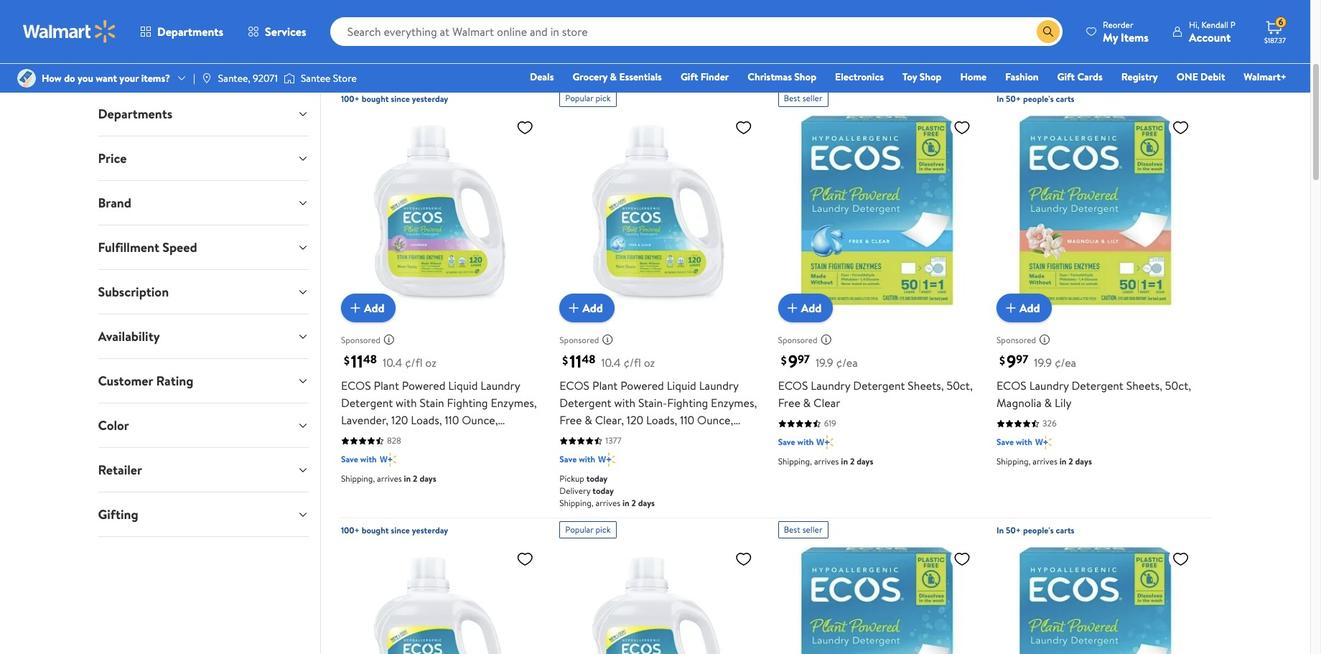 Task type: vqa. For each thing, say whether or not it's contained in the screenshot.
available
no



Task type: describe. For each thing, give the bounding box(es) containing it.
purchased
[[396, 71, 446, 87]]

store
[[333, 71, 357, 85]]

walmart+
[[1244, 70, 1287, 84]]

santee store
[[301, 71, 357, 85]]

ad disclaimer and feedback image for 11
[[602, 334, 613, 346]]

1377
[[605, 435, 622, 447]]

2 50+ from the top
[[1006, 524, 1021, 537]]

pickup
[[560, 473, 584, 485]]

with for $ 9 97 19.9 ¢/ea ecos laundry detergent sheets, 50ct, magnolia & lily
[[1016, 436, 1032, 448]]

want
[[96, 71, 117, 85]]

customer rating tab
[[87, 359, 320, 403]]

2 100+ bought since yesterday from the top
[[341, 524, 448, 537]]

fulfillment speed button
[[87, 225, 320, 269]]

in for $ 9 97 19.9 ¢/ea ecos laundry detergent sheets, 50ct, magnolia & lily
[[1060, 456, 1067, 468]]

loads, inside $ 11 48 10.4 ¢/fl oz ecos plant powered liquid laundry detergent with stain fighting enzymes, lavender, 120 loads, 110 ounce, hypoallergenic for sensitive skin
[[411, 412, 442, 428]]

48 for $ 11 48 10.4 ¢/fl oz ecos plant powered liquid laundry detergent with stain fighting enzymes, lavender, 120 loads, 110 ounce, hypoallergenic for sensitive skin
[[363, 352, 377, 368]]

fulfillment speed
[[98, 238, 197, 256]]

days inside pickup today delivery today shipping, arrives in 2 days
[[638, 497, 655, 509]]

add to favorites list, ecos plant powered liquid laundry detergent with stain-fighting enzymes, free & clear, 120 loads, 110 ounce, hypoallergenic for sensitive skin image
[[735, 550, 752, 568]]

save with for $ 9 97 19.9 ¢/ea ecos laundry detergent sheets, 50ct, free & clear
[[778, 436, 814, 448]]

sponsored for $ 9 97 19.9 ¢/ea ecos laundry detergent sheets, 50ct, magnolia & lily
[[997, 334, 1036, 346]]

detergent inside $ 9 97 19.9 ¢/ea ecos laundry detergent sheets, 50ct, magnolia & lily
[[1072, 378, 1124, 394]]

hi,
[[1189, 18, 1199, 31]]

gifting button
[[87, 493, 320, 536]]

add to favorites list, ecos plant powered liquid laundry detergent with stain fighting enzymes, lavender, 120 loads, 110 ounce, hypoallergenic for sensitive skin image
[[516, 550, 534, 568]]

liquid for $ 11 48 10.4 ¢/fl oz ecos plant powered liquid laundry detergent with stain fighting enzymes, lavender, 120 loads, 110 ounce, hypoallergenic for sensitive skin
[[448, 378, 478, 394]]

magnolia
[[997, 395, 1042, 411]]

2 in from the top
[[997, 524, 1004, 537]]

enzymes, for $ 11 48 10.4 ¢/fl oz ecos plant powered liquid laundry detergent with stain-fighting enzymes, free & clear, 120 loads, 110 ounce, hypoallergenic for sensitive skin
[[711, 395, 757, 411]]

santee,
[[218, 71, 250, 85]]

2 people's from the top
[[1023, 524, 1054, 537]]

1 best from the top
[[784, 92, 800, 104]]

2 popular from the top
[[565, 524, 594, 536]]

1 in from the top
[[997, 93, 1004, 105]]

retailer
[[98, 461, 142, 479]]

customer
[[98, 372, 153, 390]]

items?
[[141, 71, 170, 85]]

with for $ 11 48 10.4 ¢/fl oz ecos plant powered liquid laundry detergent with stain fighting enzymes, lavender, 120 loads, 110 ounce, hypoallergenic for sensitive skin
[[360, 453, 377, 466]]

ecos inside $ 9 97 19.9 ¢/ea ecos laundry detergent sheets, 50ct, magnolia & lily
[[997, 378, 1027, 394]]

santee
[[301, 71, 331, 85]]

reorder
[[1103, 18, 1133, 31]]

hypoallergenic inside '$ 11 48 10.4 ¢/fl oz ecos plant powered liquid laundry detergent with stain-fighting enzymes, free & clear, 120 loads, 110 ounce, hypoallergenic for sensitive skin'
[[560, 430, 635, 445]]

add button for $ 11 48 10.4 ¢/fl oz ecos plant powered liquid laundry detergent with stain fighting enzymes, lavender, 120 loads, 110 ounce, hypoallergenic for sensitive skin
[[341, 294, 396, 323]]

sponsored for $ 11 48 10.4 ¢/fl oz ecos plant powered liquid laundry detergent with stain fighting enzymes, lavender, 120 loads, 110 ounce, hypoallergenic for sensitive skin
[[341, 334, 380, 346]]

items
[[1121, 29, 1149, 45]]

subscription button
[[87, 270, 320, 314]]

p
[[1231, 18, 1236, 31]]

fashion link
[[999, 69, 1045, 85]]

clear
[[814, 395, 840, 411]]

sheets, for $ 9 97 19.9 ¢/ea ecos laundry detergent sheets, 50ct, free & clear
[[908, 378, 944, 394]]

120 inside '$ 11 48 10.4 ¢/fl oz ecos plant powered liquid laundry detergent with stain-fighting enzymes, free & clear, 120 loads, 110 ounce, hypoallergenic for sensitive skin'
[[627, 412, 644, 428]]

shipping, inside pickup today delivery today shipping, arrives in 2 days
[[560, 497, 593, 509]]

speed
[[162, 238, 197, 256]]

save with for $ 9 97 19.9 ¢/ea ecos laundry detergent sheets, 50ct, magnolia & lily
[[997, 436, 1032, 448]]

ecos inside $ 11 48 10.4 ¢/fl oz ecos plant powered liquid laundry detergent with stain fighting enzymes, lavender, 120 loads, 110 ounce, hypoallergenic for sensitive skin
[[341, 378, 371, 394]]

subscription
[[98, 283, 169, 301]]

0 vertical spatial departments button
[[128, 14, 236, 49]]

price for price when purchased online
[[338, 71, 364, 87]]

6 $187.37
[[1264, 16, 1286, 45]]

oz for $ 11 48 10.4 ¢/fl oz ecos plant powered liquid laundry detergent with stain-fighting enzymes, free & clear, 120 loads, 110 ounce, hypoallergenic for sensitive skin
[[644, 355, 655, 371]]

lavender,
[[341, 412, 389, 428]]

clear,
[[595, 412, 624, 428]]

my
[[1103, 29, 1118, 45]]

color
[[98, 416, 129, 434]]

how
[[42, 71, 62, 85]]

shipping, arrives in 2 days for $ 11 48 10.4 ¢/fl oz ecos plant powered liquid laundry detergent with stain fighting enzymes, lavender, 120 loads, 110 ounce, hypoallergenic for sensitive skin
[[341, 473, 436, 485]]

$ for $ 9 97 19.9 ¢/ea ecos laundry detergent sheets, 50ct, magnolia & lily
[[999, 352, 1005, 368]]

today right delivery
[[593, 485, 614, 497]]

today right the pickup at the bottom
[[586, 473, 608, 485]]

1 in 50+ people's carts from the top
[[997, 93, 1074, 105]]

christmas shop
[[748, 70, 816, 84]]

fighting for $ 11 48 10.4 ¢/fl oz ecos plant powered liquid laundry detergent with stain fighting enzymes, lavender, 120 loads, 110 ounce, hypoallergenic for sensitive skin
[[447, 395, 488, 411]]

availability
[[98, 327, 160, 345]]

92071
[[253, 71, 278, 85]]

enzymes, for $ 11 48 10.4 ¢/fl oz ecos plant powered liquid laundry detergent with stain fighting enzymes, lavender, 120 loads, 110 ounce, hypoallergenic for sensitive skin
[[491, 395, 537, 411]]

2 carts from the top
[[1056, 524, 1074, 537]]

add for $ 11 48 10.4 ¢/fl oz ecos plant powered liquid laundry detergent with stain-fighting enzymes, free & clear, 120 loads, 110 ounce, hypoallergenic for sensitive skin
[[582, 300, 603, 316]]

add to cart image for $ 9 97 19.9 ¢/ea ecos laundry detergent sheets, 50ct, magnolia & lily
[[1002, 300, 1020, 317]]

add to favorites list, ecos plant powered liquid laundry detergent with stain-fighting enzymes, free & clear, 120 loads, 110 ounce, hypoallergenic for sensitive skin image
[[735, 119, 752, 136]]

gift cards link
[[1051, 69, 1109, 85]]

christmas
[[748, 70, 792, 84]]

home link
[[954, 69, 993, 85]]

retailer button
[[87, 448, 320, 492]]

10.4 for $ 11 48 10.4 ¢/fl oz ecos plant powered liquid laundry detergent with stain fighting enzymes, lavender, 120 loads, 110 ounce, hypoallergenic for sensitive skin
[[383, 355, 402, 371]]

Walmart Site-Wide search field
[[330, 17, 1063, 46]]

2 popular pick from the top
[[565, 524, 611, 536]]

brand button
[[87, 181, 320, 225]]

grocery
[[573, 70, 608, 84]]

2 since from the top
[[391, 524, 410, 537]]

828
[[387, 435, 401, 447]]

free inside $ 9 97 19.9 ¢/ea ecos laundry detergent sheets, 50ct, free & clear
[[778, 395, 800, 411]]

color button
[[87, 404, 320, 447]]

ounce, inside $ 11 48 10.4 ¢/fl oz ecos plant powered liquid laundry detergent with stain fighting enzymes, lavender, 120 loads, 110 ounce, hypoallergenic for sensitive skin
[[462, 412, 498, 428]]

sensitive
[[436, 430, 480, 445]]

shipping, for $ 11 48 10.4 ¢/fl oz ecos plant powered liquid laundry detergent with stain fighting enzymes, lavender, 120 loads, 110 ounce, hypoallergenic for sensitive skin
[[341, 473, 375, 485]]

(25)
[[461, 44, 481, 60]]

ecos laundry detergent sheets, 50ct, free & clear image for add to favorites list, ecos laundry detergent sheets, 50ct, free & clear icon
[[778, 113, 976, 311]]

1 seller from the top
[[802, 92, 822, 104]]

1 yesterday from the top
[[412, 93, 448, 105]]

add to cart image for $ 11 48 10.4 ¢/fl oz ecos plant powered liquid laundry detergent with stain-fighting enzymes, free & clear, 120 loads, 110 ounce, hypoallergenic for sensitive skin
[[565, 300, 582, 317]]

$ 9 97 19.9 ¢/ea ecos laundry detergent sheets, 50ct, free & clear
[[778, 349, 973, 411]]

save for $ 9 97 19.9 ¢/ea ecos laundry detergent sheets, 50ct, free & clear
[[778, 436, 795, 448]]

48 for $ 11 48 10.4 ¢/fl oz ecos plant powered liquid laundry detergent with stain-fighting enzymes, free & clear, 120 loads, 110 ounce, hypoallergenic for sensitive skin
[[582, 352, 595, 368]]

registry
[[1121, 70, 1158, 84]]

add to favorites list, ecos laundry detergent sheets, 50ct, magnolia & lily image
[[1172, 119, 1189, 136]]

services button
[[236, 14, 319, 49]]

delivery
[[560, 485, 591, 497]]

110 inside $ 11 48 10.4 ¢/fl oz ecos plant powered liquid laundry detergent with stain fighting enzymes, lavender, 120 loads, 110 ounce, hypoallergenic for sensitive skin
[[445, 412, 459, 428]]

pickup today delivery today shipping, arrives in 2 days
[[560, 473, 655, 509]]

2 for $ 9 97 19.9 ¢/ea ecos laundry detergent sheets, 50ct, magnolia & lily
[[1069, 456, 1073, 468]]

¢/fl for $ 11 48 10.4 ¢/fl oz ecos plant powered liquid laundry detergent with stain fighting enzymes, lavender, 120 loads, 110 ounce, hypoallergenic for sensitive skin
[[405, 355, 423, 371]]

shop for christmas shop
[[794, 70, 816, 84]]

sponsored for $ 11 48 10.4 ¢/fl oz ecos plant powered liquid laundry detergent with stain-fighting enzymes, free & clear, 120 loads, 110 ounce, hypoallergenic for sensitive skin
[[560, 334, 599, 346]]

grocery & essentials
[[573, 70, 662, 84]]

availability button
[[87, 314, 320, 358]]

¢/ea for $ 9 97 19.9 ¢/ea ecos laundry detergent sheets, 50ct, magnolia & lily
[[1055, 355, 1076, 371]]

price for price
[[98, 149, 127, 167]]

laundry inside $ 11 48 10.4 ¢/fl oz ecos plant powered liquid laundry detergent with stain fighting enzymes, lavender, 120 loads, 110 ounce, hypoallergenic for sensitive skin
[[481, 378, 520, 394]]

1 carts from the top
[[1056, 93, 1074, 105]]

2 best seller from the top
[[784, 524, 822, 536]]

ounce, inside '$ 11 48 10.4 ¢/fl oz ecos plant powered liquid laundry detergent with stain-fighting enzymes, free & clear, 120 loads, 110 ounce, hypoallergenic for sensitive skin'
[[697, 412, 733, 428]]

1 100+ bought since yesterday from the top
[[341, 93, 448, 105]]

registry link
[[1115, 69, 1164, 85]]

departments inside "tab"
[[98, 105, 172, 123]]

with inside $ 11 48 10.4 ¢/fl oz ecos plant powered liquid laundry detergent with stain fighting enzymes, lavender, 120 loads, 110 ounce, hypoallergenic for sensitive skin
[[396, 395, 417, 411]]

1 pick from the top
[[596, 92, 611, 104]]

powered for $ 11 48 10.4 ¢/fl oz ecos plant powered liquid laundry detergent with stain-fighting enzymes, free & clear, 120 loads, 110 ounce, hypoallergenic for sensitive skin
[[620, 378, 664, 394]]

add for $ 9 97 19.9 ¢/ea ecos laundry detergent sheets, 50ct, magnolia & lily
[[1020, 300, 1040, 316]]

rating
[[156, 372, 193, 390]]

walmart plus image for 9
[[1035, 435, 1052, 450]]

sheets, for $ 9 97 19.9 ¢/ea ecos laundry detergent sheets, 50ct, magnolia & lily
[[1126, 378, 1162, 394]]

shipping, for $ 9 97 19.9 ¢/ea ecos laundry detergent sheets, 50ct, free & clear
[[778, 456, 812, 468]]

add button for $ 9 97 19.9 ¢/ea ecos laundry detergent sheets, 50ct, free & clear
[[778, 294, 833, 323]]

electronics link
[[829, 69, 890, 85]]

loads, inside '$ 11 48 10.4 ¢/fl oz ecos plant powered liquid laundry detergent with stain-fighting enzymes, free & clear, 120 loads, 110 ounce, hypoallergenic for sensitive skin'
[[646, 412, 677, 428]]

detergent inside $ 11 48 10.4 ¢/fl oz ecos plant powered liquid laundry detergent with stain fighting enzymes, lavender, 120 loads, 110 ounce, hypoallergenic for sensitive skin
[[341, 395, 393, 411]]

$ 11 48 10.4 ¢/fl oz ecos plant powered liquid laundry detergent with stain-fighting enzymes, free & clear, 120 loads, 110 ounce, hypoallergenic for sensitive skin
[[560, 349, 757, 445]]

2 for $ 9 97 19.9 ¢/ea ecos laundry detergent sheets, 50ct, free & clear
[[850, 456, 855, 468]]

one debit link
[[1170, 69, 1232, 85]]

add to favorites list, ecos laundry detergent sheets, 50ct, free & clear image
[[954, 550, 971, 568]]

grocery & essentials link
[[566, 69, 668, 85]]

ecos plant powered liquid laundry detergent with stain-fighting enzymes, free & clear, 120 loads, 110 ounce, hypoallergenic for sensitive skin image for add to favorites list, ecos plant powered liquid laundry detergent with stain-fighting enzymes, free & clear, 120 loads, 110 ounce, hypoallergenic for sensitive skin image
[[560, 545, 758, 654]]

debit
[[1201, 70, 1225, 84]]

price when purchased online
[[338, 71, 479, 87]]

add to cart image for $ 9 97 19.9 ¢/ea ecos laundry detergent sheets, 50ct, free & clear
[[784, 300, 801, 317]]

laundry inside $ 9 97 19.9 ¢/ea ecos laundry detergent sheets, 50ct, free & clear
[[811, 378, 850, 394]]

with inside '$ 11 48 10.4 ¢/fl oz ecos plant powered liquid laundry detergent with stain-fighting enzymes, free & clear, 120 loads, 110 ounce, hypoallergenic for sensitive skin'
[[614, 395, 635, 411]]

gifting
[[98, 505, 138, 523]]

laundry inside $ 9 97 19.9 ¢/ea ecos laundry detergent sheets, 50ct, magnolia & lily
[[1029, 378, 1069, 394]]

save for $ 11 48 10.4 ¢/fl oz ecos plant powered liquid laundry detergent with stain fighting enzymes, lavender, 120 loads, 110 ounce, hypoallergenic for sensitive skin
[[341, 453, 358, 466]]

2 bought from the top
[[362, 524, 389, 537]]

oz for $ 11 48 10.4 ¢/fl oz ecos plant powered liquid laundry detergent with stain fighting enzymes, lavender, 120 loads, 110 ounce, hypoallergenic for sensitive skin
[[425, 355, 436, 371]]

sensitive
[[655, 430, 697, 445]]

your
[[119, 71, 139, 85]]

1 100+ from the top
[[341, 93, 360, 105]]

1 since from the top
[[391, 93, 410, 105]]

services
[[265, 24, 306, 39]]

one debit
[[1177, 70, 1225, 84]]

lily
[[1055, 395, 1072, 411]]

ad disclaimer and feedback image for 11
[[383, 334, 395, 346]]

fulfillment
[[98, 238, 159, 256]]

toy
[[903, 70, 917, 84]]

cards
[[1077, 70, 1103, 84]]

1 popular pick from the top
[[565, 92, 611, 104]]

for
[[394, 41, 414, 60]]

add to favorites list, ecos plant powered liquid laundry detergent with stain fighting enzymes, lavender, 120 loads, 110 ounce, hypoallergenic for sensitive skin image
[[516, 119, 534, 136]]

in for $ 11 48 10.4 ¢/fl oz ecos plant powered liquid laundry detergent with stain fighting enzymes, lavender, 120 loads, 110 ounce, hypoallergenic for sensitive skin
[[404, 473, 411, 485]]

shipping, arrives in 2 days for $ 9 97 19.9 ¢/ea ecos laundry detergent sheets, 50ct, magnolia & lily
[[997, 456, 1092, 468]]

9 for $ 9 97 19.9 ¢/ea ecos laundry detergent sheets, 50ct, magnolia & lily
[[1007, 349, 1016, 374]]

retailer tab
[[87, 448, 320, 492]]

price button
[[87, 136, 320, 180]]

toy shop
[[903, 70, 942, 84]]

departments tab
[[87, 92, 320, 136]]

price tab
[[87, 136, 320, 180]]

electronics
[[835, 70, 884, 84]]

¢/ea for $ 9 97 19.9 ¢/ea ecos laundry detergent sheets, 50ct, free & clear
[[836, 355, 858, 371]]

ecos laundry detergent sheets, 50ct, free & clear image for add to favorites list, ecos laundry detergent sheets, 50ct, free & clear image
[[778, 545, 976, 654]]



Task type: locate. For each thing, give the bounding box(es) containing it.
powered
[[402, 378, 445, 394], [620, 378, 664, 394]]

price left when
[[338, 71, 364, 87]]

 image for santee, 92071
[[201, 73, 212, 84]]

|
[[193, 71, 195, 85]]

3 add from the left
[[801, 300, 822, 316]]

save with down lavender, on the bottom of the page
[[341, 453, 377, 466]]

in for $ 9 97 19.9 ¢/ea ecos laundry detergent sheets, 50ct, free & clear
[[841, 456, 848, 468]]

1 best seller from the top
[[784, 92, 822, 104]]

4 add to cart image from the left
[[1002, 300, 1020, 317]]

hypoallergenic down clear, on the left bottom
[[560, 430, 635, 445]]

0 vertical spatial pick
[[596, 92, 611, 104]]

0 vertical spatial popular pick
[[565, 92, 611, 104]]

walmart plus image down 1377
[[598, 453, 615, 467]]

1 vertical spatial seller
[[802, 524, 822, 536]]

save with for $ 11 48 10.4 ¢/fl oz ecos plant powered liquid laundry detergent with stain-fighting enzymes, free & clear, 120 loads, 110 ounce, hypoallergenic for sensitive skin
[[560, 453, 595, 466]]

1 vertical spatial carts
[[1056, 524, 1074, 537]]

gift finder link
[[674, 69, 735, 85]]

11 for $ 11 48 10.4 ¢/fl oz ecos plant powered liquid laundry detergent with stain-fighting enzymes, free & clear, 120 loads, 110 ounce, hypoallergenic for sensitive skin
[[570, 349, 582, 374]]

2 48 from the left
[[582, 352, 595, 368]]

enzymes, inside $ 11 48 10.4 ¢/fl oz ecos plant powered liquid laundry detergent with stain fighting enzymes, lavender, 120 loads, 110 ounce, hypoallergenic for sensitive skin
[[491, 395, 537, 411]]

1 110 from the left
[[445, 412, 459, 428]]

gift left finder
[[681, 70, 698, 84]]

1 people's from the top
[[1023, 93, 1054, 105]]

120 inside $ 11 48 10.4 ¢/fl oz ecos plant powered liquid laundry detergent with stain fighting enzymes, lavender, 120 loads, 110 ounce, hypoallergenic for sensitive skin
[[391, 412, 408, 428]]

120 up 828
[[391, 412, 408, 428]]

0 horizontal spatial ¢/fl
[[405, 355, 423, 371]]

11 inside $ 11 48 10.4 ¢/fl oz ecos plant powered liquid laundry detergent with stain fighting enzymes, lavender, 120 loads, 110 ounce, hypoallergenic for sensitive skin
[[351, 349, 363, 374]]

hypoallergenic down lavender, on the bottom of the page
[[341, 430, 416, 445]]

stain-
[[638, 395, 667, 411]]

liquid inside $ 11 48 10.4 ¢/fl oz ecos plant powered liquid laundry detergent with stain fighting enzymes, lavender, 120 loads, 110 ounce, hypoallergenic for sensitive skin
[[448, 378, 478, 394]]

powered inside '$ 11 48 10.4 ¢/fl oz ecos plant powered liquid laundry detergent with stain-fighting enzymes, free & clear, 120 loads, 110 ounce, hypoallergenic for sensitive skin'
[[620, 378, 664, 394]]

2 ecos plant powered liquid laundry detergent with stain-fighting enzymes, free & clear, 120 loads, 110 ounce, hypoallergenic for sensitive skin image from the top
[[560, 545, 758, 654]]

with for $ 9 97 19.9 ¢/ea ecos laundry detergent sheets, 50ct, free & clear
[[797, 436, 814, 448]]

$ inside '$ 11 48 10.4 ¢/fl oz ecos plant powered liquid laundry detergent with stain-fighting enzymes, free & clear, 120 loads, 110 ounce, hypoallergenic for sensitive skin'
[[562, 352, 568, 368]]

50ct, inside $ 9 97 19.9 ¢/ea ecos laundry detergent sheets, 50ct, free & clear
[[947, 378, 973, 394]]

liquid
[[448, 378, 478, 394], [667, 378, 696, 394]]

skin
[[483, 430, 503, 445]]

0 vertical spatial best seller
[[784, 92, 822, 104]]

1 vertical spatial walmart plus image
[[380, 453, 396, 467]]

1 ecos plant powered liquid laundry detergent with stain-fighting enzymes, free & clear, 120 loads, 110 ounce, hypoallergenic for sensitive skin image from the top
[[560, 113, 758, 311]]

2 ecos laundry detergent sheets, 50ct, magnolia & lily image from the top
[[997, 545, 1195, 654]]

0 vertical spatial ecos laundry detergent sheets, 50ct, magnolia & lily image
[[997, 113, 1195, 311]]

popular down delivery
[[565, 524, 594, 536]]

0 horizontal spatial fighting
[[447, 395, 488, 411]]

2 inside pickup today delivery today shipping, arrives in 2 days
[[631, 497, 636, 509]]

oz inside '$ 11 48 10.4 ¢/fl oz ecos plant powered liquid laundry detergent with stain-fighting enzymes, free & clear, 120 loads, 110 ounce, hypoallergenic for sensitive skin'
[[644, 355, 655, 371]]

liquid for $ 11 48 10.4 ¢/fl oz ecos plant powered liquid laundry detergent with stain-fighting enzymes, free & clear, 120 loads, 110 ounce, hypoallergenic for sensitive skin
[[667, 378, 696, 394]]

sheets,
[[908, 378, 944, 394], [1126, 378, 1162, 394]]

popular pick down 'grocery'
[[565, 92, 611, 104]]

326
[[1043, 417, 1057, 430]]

pick
[[596, 92, 611, 104], [596, 524, 611, 536]]

0 vertical spatial carts
[[1056, 93, 1074, 105]]

97 inside $ 9 97 19.9 ¢/ea ecos laundry detergent sheets, 50ct, magnolia & lily
[[1016, 352, 1028, 368]]

$187.37
[[1264, 35, 1286, 45]]

4 add button from the left
[[997, 294, 1052, 323]]

with down magnolia
[[1016, 436, 1032, 448]]

1 horizontal spatial powered
[[620, 378, 664, 394]]

¢/fl
[[405, 355, 423, 371], [623, 355, 641, 371]]

2 ecos plant powered liquid laundry detergent with stain fighting enzymes, lavender, 120 loads, 110 ounce, hypoallergenic for sensitive skin image from the top
[[341, 545, 539, 654]]

gift finder
[[681, 70, 729, 84]]

0 vertical spatial ecos laundry detergent sheets, 50ct, free & clear image
[[778, 113, 976, 311]]

for
[[419, 430, 433, 445], [637, 430, 652, 445]]

19.9 for $ 9 97 19.9 ¢/ea ecos laundry detergent sheets, 50ct, magnolia & lily
[[1034, 355, 1052, 371]]

¢/fl inside $ 11 48 10.4 ¢/fl oz ecos plant powered liquid laundry detergent with stain fighting enzymes, lavender, 120 loads, 110 ounce, hypoallergenic for sensitive skin
[[405, 355, 423, 371]]

0 horizontal spatial ad disclaimer and feedback image
[[602, 334, 613, 346]]

0 horizontal spatial for
[[419, 430, 433, 445]]

shipping, for $ 9 97 19.9 ¢/ea ecos laundry detergent sheets, 50ct, magnolia & lily
[[997, 456, 1031, 468]]

2 sheets, from the left
[[1126, 378, 1162, 394]]

1 gift from the left
[[681, 70, 698, 84]]

& inside $ 9 97 19.9 ¢/ea ecos laundry detergent sheets, 50ct, free & clear
[[803, 395, 811, 411]]

10.4 for $ 11 48 10.4 ¢/fl oz ecos plant powered liquid laundry detergent with stain-fighting enzymes, free & clear, 120 loads, 110 ounce, hypoallergenic for sensitive skin
[[601, 355, 621, 371]]

50ct,
[[947, 378, 973, 394], [1165, 378, 1191, 394]]

1 horizontal spatial ad disclaimer and feedback image
[[1039, 334, 1050, 346]]

liquid up stain-
[[667, 378, 696, 394]]

walmart plus image down 326
[[1035, 435, 1052, 450]]

1 vertical spatial pick
[[596, 524, 611, 536]]

1 ¢/fl from the left
[[405, 355, 423, 371]]

fighting inside '$ 11 48 10.4 ¢/fl oz ecos plant powered liquid laundry detergent with stain-fighting enzymes, free & clear, 120 loads, 110 ounce, hypoallergenic for sensitive skin'
[[667, 395, 708, 411]]

48 inside '$ 11 48 10.4 ¢/fl oz ecos plant powered liquid laundry detergent with stain-fighting enzymes, free & clear, 120 loads, 110 ounce, hypoallergenic for sensitive skin'
[[582, 352, 595, 368]]

0 horizontal spatial loads,
[[411, 412, 442, 428]]

0 horizontal spatial walmart plus image
[[598, 453, 615, 467]]

powered for $ 11 48 10.4 ¢/fl oz ecos plant powered liquid laundry detergent with stain fighting enzymes, lavender, 120 loads, 110 ounce, hypoallergenic for sensitive skin
[[402, 378, 445, 394]]

0 horizontal spatial shop
[[794, 70, 816, 84]]

2 9 from the left
[[1007, 349, 1016, 374]]

1 vertical spatial popular
[[565, 524, 594, 536]]

19.9 up magnolia
[[1034, 355, 1052, 371]]

2 10.4 from the left
[[601, 355, 621, 371]]

finder
[[701, 70, 729, 84]]

2 seller from the top
[[802, 524, 822, 536]]

0 vertical spatial yesterday
[[412, 93, 448, 105]]

departments up |
[[157, 24, 223, 39]]

sponsored for $ 9 97 19.9 ¢/ea ecos laundry detergent sheets, 50ct, free & clear
[[778, 334, 818, 346]]

2 shop from the left
[[920, 70, 942, 84]]

2 ¢/ea from the left
[[1055, 355, 1076, 371]]

2 ecos laundry detergent sheets, 50ct, free & clear image from the top
[[778, 545, 976, 654]]

arrives
[[814, 456, 839, 468], [1033, 456, 1057, 468], [377, 473, 402, 485], [596, 497, 620, 509]]

10.4 up lavender, on the bottom of the page
[[383, 355, 402, 371]]

stain
[[420, 395, 444, 411]]

1 horizontal spatial  image
[[284, 71, 295, 85]]

11 inside '$ 11 48 10.4 ¢/fl oz ecos plant powered liquid laundry detergent with stain-fighting enzymes, free & clear, 120 loads, 110 ounce, hypoallergenic for sensitive skin'
[[570, 349, 582, 374]]

10.4 up clear, on the left bottom
[[601, 355, 621, 371]]

oz up stain on the left of the page
[[425, 355, 436, 371]]

price up brand
[[98, 149, 127, 167]]

arrives for $ 9 97 19.9 ¢/ea ecos laundry detergent sheets, 50ct, free & clear
[[814, 456, 839, 468]]

2 hypoallergenic from the left
[[560, 430, 635, 445]]

with down lavender, on the bottom of the page
[[360, 453, 377, 466]]

in inside pickup today delivery today shipping, arrives in 2 days
[[622, 497, 629, 509]]

1 vertical spatial departments button
[[87, 92, 320, 136]]

Search search field
[[330, 17, 1063, 46]]

save with up the pickup at the bottom
[[560, 453, 595, 466]]

shop right christmas
[[794, 70, 816, 84]]

ecos inside $ 9 97 19.9 ¢/ea ecos laundry detergent sheets, 50ct, free & clear
[[778, 378, 808, 394]]

0 vertical spatial 50+
[[1006, 93, 1021, 105]]

2 oz from the left
[[644, 355, 655, 371]]

50ct, for $ 9 97 19.9 ¢/ea ecos laundry detergent sheets, 50ct, free & clear
[[947, 378, 973, 394]]

97 for $ 9 97 19.9 ¢/ea ecos laundry detergent sheets, 50ct, free & clear
[[798, 352, 810, 368]]

walmart plus image for 11
[[598, 453, 615, 467]]

1 horizontal spatial shipping, arrives in 2 days
[[778, 456, 873, 468]]

0 vertical spatial in 50+ people's carts
[[997, 93, 1074, 105]]

ecos plant powered liquid laundry detergent with stain-fighting enzymes, free & clear, 120 loads, 110 ounce, hypoallergenic for sensitive skin image for add to favorites list, ecos plant powered liquid laundry detergent with stain-fighting enzymes, free & clear, 120 loads, 110 ounce, hypoallergenic for sensitive skin icon
[[560, 113, 758, 311]]

11 for $ 11 48 10.4 ¢/fl oz ecos plant powered liquid laundry detergent with stain fighting enzymes, lavender, 120 loads, 110 ounce, hypoallergenic for sensitive skin
[[351, 349, 363, 374]]

110
[[445, 412, 459, 428], [680, 412, 694, 428]]

3 add button from the left
[[778, 294, 833, 323]]

0 vertical spatial free
[[778, 395, 800, 411]]

1 horizontal spatial sheets,
[[1126, 378, 1162, 394]]

powered up stain on the left of the page
[[402, 378, 445, 394]]

walmart plus image for 11
[[380, 453, 396, 467]]

one
[[1177, 70, 1198, 84]]

sort and filter section element
[[81, 0, 1230, 24]]

1 vertical spatial price
[[98, 149, 127, 167]]

4 $ from the left
[[999, 352, 1005, 368]]

1 horizontal spatial 110
[[680, 412, 694, 428]]

1 sponsored from the left
[[341, 334, 380, 346]]

1 vertical spatial ecos plant powered liquid laundry detergent with stain fighting enzymes, lavender, 120 loads, 110 ounce, hypoallergenic for sensitive skin image
[[341, 545, 539, 654]]

hi, kendall p account
[[1189, 18, 1236, 45]]

walmart plus image for 9
[[817, 435, 834, 450]]

plant inside '$ 11 48 10.4 ¢/fl oz ecos plant powered liquid laundry detergent with stain-fighting enzymes, free & clear, 120 loads, 110 ounce, hypoallergenic for sensitive skin'
[[592, 378, 618, 394]]

2 best from the top
[[784, 524, 800, 536]]

¢/fl inside '$ 11 48 10.4 ¢/fl oz ecos plant powered liquid laundry detergent with stain-fighting enzymes, free & clear, 120 loads, 110 ounce, hypoallergenic for sensitive skin'
[[623, 355, 641, 371]]

ecos laundry detergent sheets, 50ct, magnolia & lily image
[[997, 113, 1195, 311], [997, 545, 1195, 654]]

1 horizontal spatial liquid
[[667, 378, 696, 394]]

0 horizontal spatial liquid
[[448, 378, 478, 394]]

1 vertical spatial ecos plant powered liquid laundry detergent with stain-fighting enzymes, free & clear, 120 loads, 110 ounce, hypoallergenic for sensitive skin image
[[560, 545, 758, 654]]

powered up stain-
[[620, 378, 664, 394]]

walmart plus image
[[817, 435, 834, 450], [598, 453, 615, 467]]

1 horizontal spatial 50ct,
[[1165, 378, 1191, 394]]

liquid inside '$ 11 48 10.4 ¢/fl oz ecos plant powered liquid laundry detergent with stain-fighting enzymes, free & clear, 120 loads, 110 ounce, hypoallergenic for sensitive skin'
[[667, 378, 696, 394]]

1 ad disclaimer and feedback image from the left
[[602, 334, 613, 346]]

shipping, arrives in 2 days down 326
[[997, 456, 1092, 468]]

brand
[[98, 194, 131, 212]]

with for $ 11 48 10.4 ¢/fl oz ecos plant powered liquid laundry detergent with stain-fighting enzymes, free & clear, 120 loads, 110 ounce, hypoallergenic for sensitive skin
[[579, 453, 595, 466]]

1 add button from the left
[[341, 294, 396, 323]]

deals
[[530, 70, 554, 84]]

& inside $ 9 97 19.9 ¢/ea ecos laundry detergent sheets, 50ct, magnolia & lily
[[1044, 395, 1052, 411]]

1 vertical spatial 50+
[[1006, 524, 1021, 537]]

pick down 'grocery'
[[596, 92, 611, 104]]

home
[[960, 70, 987, 84]]

add button for $ 11 48 10.4 ¢/fl oz ecos plant powered liquid laundry detergent with stain-fighting enzymes, free & clear, 120 loads, 110 ounce, hypoallergenic for sensitive skin
[[560, 294, 614, 323]]

1 vertical spatial walmart plus image
[[598, 453, 615, 467]]

0 vertical spatial departments
[[157, 24, 223, 39]]

1 vertical spatial yesterday
[[412, 524, 448, 537]]

fighting up sensitive
[[667, 395, 708, 411]]

for inside '$ 11 48 10.4 ¢/fl oz ecos plant powered liquid laundry detergent with stain-fighting enzymes, free & clear, 120 loads, 110 ounce, hypoallergenic for sensitive skin'
[[637, 430, 652, 445]]

departments button down |
[[87, 92, 320, 136]]

$ for $ 11 48 10.4 ¢/fl oz ecos plant powered liquid laundry detergent with stain fighting enzymes, lavender, 120 loads, 110 ounce, hypoallergenic for sensitive skin
[[344, 352, 350, 368]]

skin
[[700, 430, 719, 445]]

add for $ 11 48 10.4 ¢/fl oz ecos plant powered liquid laundry detergent with stain fighting enzymes, lavender, 120 loads, 110 ounce, hypoallergenic for sensitive skin
[[364, 300, 384, 316]]

0 vertical spatial price
[[338, 71, 364, 87]]

1 laundry from the left
[[481, 378, 520, 394]]

0 horizontal spatial powered
[[402, 378, 445, 394]]

arrives down 326
[[1033, 456, 1057, 468]]

1 horizontal spatial shop
[[920, 70, 942, 84]]

 image for santee store
[[284, 71, 295, 85]]

2 50ct, from the left
[[1165, 378, 1191, 394]]

1 horizontal spatial walmart plus image
[[1035, 435, 1052, 450]]

0 horizontal spatial 9
[[788, 349, 798, 374]]

fashion
[[1005, 70, 1039, 84]]

1 vertical spatial best
[[784, 524, 800, 536]]

1 vertical spatial in 50+ people's carts
[[997, 524, 1074, 537]]

save for $ 9 97 19.9 ¢/ea ecos laundry detergent sheets, 50ct, magnolia & lily
[[997, 436, 1014, 448]]

1 vertical spatial ecos laundry detergent sheets, 50ct, magnolia & lily image
[[997, 545, 1195, 654]]

4 laundry from the left
[[1029, 378, 1069, 394]]

brand tab
[[87, 181, 320, 225]]

arrives for $ 11 48 10.4 ¢/fl oz ecos plant powered liquid laundry detergent with stain fighting enzymes, lavender, 120 loads, 110 ounce, hypoallergenic for sensitive skin
[[377, 473, 402, 485]]

yesterday
[[412, 93, 448, 105], [412, 524, 448, 537]]

save with for $ 11 48 10.4 ¢/fl oz ecos plant powered liquid laundry detergent with stain fighting enzymes, lavender, 120 loads, 110 ounce, hypoallergenic for sensitive skin
[[341, 453, 377, 466]]

1 97 from the left
[[798, 352, 810, 368]]

with up the pickup at the bottom
[[579, 453, 595, 466]]

days for $ 11 48 10.4 ¢/fl oz ecos plant powered liquid laundry detergent with stain fighting enzymes, lavender, 120 loads, 110 ounce, hypoallergenic for sensitive skin
[[420, 473, 436, 485]]

1 120 from the left
[[391, 412, 408, 428]]

availability tab
[[87, 314, 320, 358]]

1 plant from the left
[[374, 378, 399, 394]]

10.4 inside $ 11 48 10.4 ¢/fl oz ecos plant powered liquid laundry detergent with stain fighting enzymes, lavender, 120 loads, 110 ounce, hypoallergenic for sensitive skin
[[383, 355, 402, 371]]

walmart plus image
[[1035, 435, 1052, 450], [380, 453, 396, 467]]

9 for $ 9 97 19.9 ¢/ea ecos laundry detergent sheets, 50ct, free & clear
[[788, 349, 798, 374]]

shop right toy at the right of page
[[920, 70, 942, 84]]

save with
[[778, 436, 814, 448], [997, 436, 1032, 448], [341, 453, 377, 466], [560, 453, 595, 466]]

arrives inside pickup today delivery today shipping, arrives in 2 days
[[596, 497, 620, 509]]

subscription tab
[[87, 270, 320, 314]]

1 ad disclaimer and feedback image from the left
[[383, 334, 395, 346]]

gift for gift finder
[[681, 70, 698, 84]]

120
[[391, 412, 408, 428], [627, 412, 644, 428]]

$ inside $ 9 97 19.9 ¢/ea ecos laundry detergent sheets, 50ct, magnolia & lily
[[999, 352, 1005, 368]]

0 vertical spatial popular
[[565, 92, 594, 104]]

0 vertical spatial seller
[[802, 92, 822, 104]]

2 pick from the top
[[596, 524, 611, 536]]

48 up clear, on the left bottom
[[582, 352, 595, 368]]

3 laundry from the left
[[811, 378, 850, 394]]

1 vertical spatial bought
[[362, 524, 389, 537]]

2 plant from the left
[[592, 378, 618, 394]]

1 vertical spatial 100+
[[341, 524, 360, 537]]

free left clear, on the left bottom
[[560, 412, 582, 428]]

1 horizontal spatial fighting
[[667, 395, 708, 411]]

seller
[[802, 92, 822, 104], [802, 524, 822, 536]]

fighting for $ 11 48 10.4 ¢/fl oz ecos plant powered liquid laundry detergent with stain-fighting enzymes, free & clear, 120 loads, 110 ounce, hypoallergenic for sensitive skin
[[667, 395, 708, 411]]

2 110 from the left
[[680, 412, 694, 428]]

hypoallergenic
[[341, 430, 416, 445], [560, 430, 635, 445]]

oz inside $ 11 48 10.4 ¢/fl oz ecos plant powered liquid laundry detergent with stain fighting enzymes, lavender, 120 loads, 110 ounce, hypoallergenic for sensitive skin
[[425, 355, 436, 371]]

walmart+ link
[[1237, 69, 1293, 85]]

1 ¢/ea from the left
[[836, 355, 858, 371]]

detergent inside $ 9 97 19.9 ¢/ea ecos laundry detergent sheets, 50ct, free & clear
[[853, 378, 905, 394]]

0 horizontal spatial plant
[[374, 378, 399, 394]]

9 inside $ 9 97 19.9 ¢/ea ecos laundry detergent sheets, 50ct, magnolia & lily
[[1007, 349, 1016, 374]]

0 horizontal spatial enzymes,
[[491, 395, 537, 411]]

10.4 inside '$ 11 48 10.4 ¢/fl oz ecos plant powered liquid laundry detergent with stain-fighting enzymes, free & clear, 120 loads, 110 ounce, hypoallergenic for sensitive skin'
[[601, 355, 621, 371]]

0 horizontal spatial 11
[[351, 349, 363, 374]]

2 in 50+ people's carts from the top
[[997, 524, 1074, 537]]

0 horizontal spatial 97
[[798, 352, 810, 368]]

120 down stain-
[[627, 412, 644, 428]]

1 horizontal spatial 120
[[627, 412, 644, 428]]

1 horizontal spatial ¢/fl
[[623, 355, 641, 371]]

toy shop link
[[896, 69, 948, 85]]

laundry inside '$ 11 48 10.4 ¢/fl oz ecos plant powered liquid laundry detergent with stain-fighting enzymes, free & clear, 120 loads, 110 ounce, hypoallergenic for sensitive skin'
[[699, 378, 739, 394]]

fighting right stain on the left of the page
[[447, 395, 488, 411]]

1 vertical spatial free
[[560, 412, 582, 428]]

1 horizontal spatial walmart plus image
[[817, 435, 834, 450]]

1 shop from the left
[[794, 70, 816, 84]]

how do you want your items?
[[42, 71, 170, 85]]

pick down pickup today delivery today shipping, arrives in 2 days
[[596, 524, 611, 536]]

add
[[364, 300, 384, 316], [582, 300, 603, 316], [801, 300, 822, 316], [1020, 300, 1040, 316]]

add button
[[341, 294, 396, 323], [560, 294, 614, 323], [778, 294, 833, 323], [997, 294, 1052, 323]]

1 19.9 from the left
[[816, 355, 833, 371]]

plant for $ 11 48 10.4 ¢/fl oz ecos plant powered liquid laundry detergent with stain-fighting enzymes, free & clear, 120 loads, 110 ounce, hypoallergenic for sensitive skin
[[592, 378, 618, 394]]

plant
[[374, 378, 399, 394], [592, 378, 618, 394]]

price inside dropdown button
[[98, 149, 127, 167]]

enzymes, inside '$ 11 48 10.4 ¢/fl oz ecos plant powered liquid laundry detergent with stain-fighting enzymes, free & clear, 120 loads, 110 ounce, hypoallergenic for sensitive skin'
[[711, 395, 757, 411]]

arrives for $ 9 97 19.9 ¢/ea ecos laundry detergent sheets, 50ct, magnolia & lily
[[1033, 456, 1057, 468]]

ecos laundry detergent sheets, 50ct, magnolia & lily image for add to favorites list, ecos laundry detergent sheets, 50ct, magnolia & lily icon
[[997, 545, 1195, 654]]

detergent inside '$ 11 48 10.4 ¢/fl oz ecos plant powered liquid laundry detergent with stain-fighting enzymes, free & clear, 120 loads, 110 ounce, hypoallergenic for sensitive skin'
[[560, 395, 611, 411]]

add to favorites list, ecos laundry detergent sheets, 50ct, magnolia & lily image
[[1172, 550, 1189, 568]]

powered inside $ 11 48 10.4 ¢/fl oz ecos plant powered liquid laundry detergent with stain fighting enzymes, lavender, 120 loads, 110 ounce, hypoallergenic for sensitive skin
[[402, 378, 445, 394]]

1 ounce, from the left
[[462, 412, 498, 428]]

1 48 from the left
[[363, 352, 377, 368]]

1 add to cart image from the left
[[347, 300, 364, 317]]

2 add from the left
[[582, 300, 603, 316]]

deals link
[[523, 69, 560, 85]]

1 popular from the top
[[565, 92, 594, 104]]

 image
[[284, 71, 295, 85], [201, 73, 212, 84]]

ecos plant powered liquid laundry detergent with stain fighting enzymes, lavender, 120 loads, 110 ounce, hypoallergenic for sensitive skin image for add to favorites list, ecos plant powered liquid laundry detergent with stain fighting enzymes, lavender, 120 loads, 110 ounce, hypoallergenic for sensitive skin image
[[341, 545, 539, 654]]

0 vertical spatial ecos plant powered liquid laundry detergent with stain-fighting enzymes, free & clear, 120 loads, 110 ounce, hypoallergenic for sensitive skin image
[[560, 113, 758, 311]]

0 horizontal spatial 110
[[445, 412, 459, 428]]

oz up stain-
[[644, 355, 655, 371]]

kendall
[[1201, 18, 1228, 31]]

shipping, arrives in 2 days down 619
[[778, 456, 873, 468]]

19.9 inside $ 9 97 19.9 ¢/ea ecos laundry detergent sheets, 50ct, free & clear
[[816, 355, 833, 371]]

plant for $ 11 48 10.4 ¢/fl oz ecos plant powered liquid laundry detergent with stain fighting enzymes, lavender, 120 loads, 110 ounce, hypoallergenic for sensitive skin
[[374, 378, 399, 394]]

¢/ea up clear at right
[[836, 355, 858, 371]]

2 $ from the left
[[562, 352, 568, 368]]

loads,
[[411, 412, 442, 428], [646, 412, 677, 428]]

loads, down stain on the left of the page
[[411, 412, 442, 428]]

gift left 'cards'
[[1057, 70, 1075, 84]]

0 horizontal spatial shipping, arrives in 2 days
[[341, 473, 436, 485]]

1 loads, from the left
[[411, 412, 442, 428]]

0 horizontal spatial oz
[[425, 355, 436, 371]]

0 horizontal spatial ¢/ea
[[836, 355, 858, 371]]

3 add to cart image from the left
[[784, 300, 801, 317]]

departments down the your
[[98, 105, 172, 123]]

walmart image
[[23, 20, 116, 43]]

free left clear at right
[[778, 395, 800, 411]]

fighting inside $ 11 48 10.4 ¢/fl oz ecos plant powered liquid laundry detergent with stain fighting enzymes, lavender, 120 loads, 110 ounce, hypoallergenic for sensitive skin
[[447, 395, 488, 411]]

hypoallergenic inside $ 11 48 10.4 ¢/fl oz ecos plant powered liquid laundry detergent with stain fighting enzymes, lavender, 120 loads, 110 ounce, hypoallergenic for sensitive skin
[[341, 430, 416, 445]]

best seller
[[784, 92, 822, 104], [784, 524, 822, 536]]

shipping, arrives in 2 days for $ 9 97 19.9 ¢/ea ecos laundry detergent sheets, 50ct, free & clear
[[778, 456, 873, 468]]

$ 9 97 19.9 ¢/ea ecos laundry detergent sheets, 50ct, magnolia & lily
[[997, 349, 1191, 411]]

laundry
[[481, 378, 520, 394], [699, 378, 739, 394], [811, 378, 850, 394], [1029, 378, 1069, 394]]

2 ounce, from the left
[[697, 412, 733, 428]]

1 powered from the left
[[402, 378, 445, 394]]

add to favorites list, ecos laundry detergent sheets, 50ct, free & clear image
[[954, 119, 971, 136]]

plant inside $ 11 48 10.4 ¢/fl oz ecos plant powered liquid laundry detergent with stain fighting enzymes, lavender, 120 loads, 110 ounce, hypoallergenic for sensitive skin
[[374, 378, 399, 394]]

1 horizontal spatial oz
[[644, 355, 655, 371]]

ecos inside '$ 11 48 10.4 ¢/fl oz ecos plant powered liquid laundry detergent with stain-fighting enzymes, free & clear, 120 loads, 110 ounce, hypoallergenic for sensitive skin'
[[560, 378, 590, 394]]

save for $ 11 48 10.4 ¢/fl oz ecos plant powered liquid laundry detergent with stain-fighting enzymes, free & clear, 120 loads, 110 ounce, hypoallergenic for sensitive skin
[[560, 453, 577, 466]]

liquid up sensitive
[[448, 378, 478, 394]]

 image
[[17, 69, 36, 88]]

100+ bought since yesterday
[[341, 93, 448, 105], [341, 524, 448, 537]]

1 enzymes, from the left
[[491, 395, 537, 411]]

ecos laundry detergent sheets, 50ct, free & clear image
[[778, 113, 976, 311], [778, 545, 976, 654]]

97 inside $ 9 97 19.9 ¢/ea ecos laundry detergent sheets, 50ct, free & clear
[[798, 352, 810, 368]]

with up clear, on the left bottom
[[614, 395, 635, 411]]

1 9 from the left
[[788, 349, 798, 374]]

save
[[778, 436, 795, 448], [997, 436, 1014, 448], [341, 453, 358, 466], [560, 453, 577, 466]]

1 vertical spatial in
[[997, 524, 1004, 537]]

50ct, inside $ 9 97 19.9 ¢/ea ecos laundry detergent sheets, 50ct, magnolia & lily
[[1165, 378, 1191, 394]]

2 for from the left
[[637, 430, 652, 445]]

0 horizontal spatial free
[[560, 412, 582, 428]]

add to cart image
[[347, 300, 364, 317], [565, 300, 582, 317], [784, 300, 801, 317], [1002, 300, 1020, 317]]

1 vertical spatial departments
[[98, 105, 172, 123]]

2 sponsored from the left
[[560, 334, 599, 346]]

you
[[78, 71, 93, 85]]

walmart plus image down 828
[[380, 453, 396, 467]]

0 horizontal spatial hypoallergenic
[[341, 430, 416, 445]]

3 sponsored from the left
[[778, 334, 818, 346]]

popular
[[565, 92, 594, 104], [565, 524, 594, 536]]

reorder my items
[[1103, 18, 1149, 45]]

for right 828
[[419, 430, 433, 445]]

9 inside $ 9 97 19.9 ¢/ea ecos laundry detergent sheets, 50ct, free & clear
[[788, 349, 798, 374]]

popular pick
[[565, 92, 611, 104], [565, 524, 611, 536]]

¢/fl up stain on the left of the page
[[405, 355, 423, 371]]

¢/fl for $ 11 48 10.4 ¢/fl oz ecos plant powered liquid laundry detergent with stain-fighting enzymes, free & clear, 120 loads, 110 ounce, hypoallergenic for sensitive skin
[[623, 355, 641, 371]]

2 enzymes, from the left
[[711, 395, 757, 411]]

add to cart image for $ 11 48 10.4 ¢/fl oz ecos plant powered liquid laundry detergent with stain fighting enzymes, lavender, 120 loads, 110 ounce, hypoallergenic for sensitive skin
[[347, 300, 364, 317]]

2 for $ 11 48 10.4 ¢/fl oz ecos plant powered liquid laundry detergent with stain fighting enzymes, lavender, 120 loads, 110 ounce, hypoallergenic for sensitive skin
[[413, 473, 418, 485]]

6
[[1278, 16, 1283, 28]]

free
[[778, 395, 800, 411], [560, 412, 582, 428]]

& left lily
[[1044, 395, 1052, 411]]

1 11 from the left
[[351, 349, 363, 374]]

2 97 from the left
[[1016, 352, 1028, 368]]

gifting tab
[[87, 493, 320, 536]]

do
[[64, 71, 75, 85]]

19.9 up clear at right
[[816, 355, 833, 371]]

departments button up |
[[128, 14, 236, 49]]

1 bought from the top
[[362, 93, 389, 105]]

plant up lavender, on the bottom of the page
[[374, 378, 399, 394]]

0 horizontal spatial 19.9
[[816, 355, 833, 371]]

0 horizontal spatial sheets,
[[908, 378, 944, 394]]

$ inside $ 11 48 10.4 ¢/fl oz ecos plant powered liquid laundry detergent with stain fighting enzymes, lavender, 120 loads, 110 ounce, hypoallergenic for sensitive skin
[[344, 352, 350, 368]]

2 yesterday from the top
[[412, 524, 448, 537]]

0 vertical spatial since
[[391, 93, 410, 105]]

gift
[[681, 70, 698, 84], [1057, 70, 1075, 84]]

1 10.4 from the left
[[383, 355, 402, 371]]

1 vertical spatial 100+ bought since yesterday
[[341, 524, 448, 537]]

shipping, arrives in 2 days
[[778, 456, 873, 468], [997, 456, 1092, 468], [341, 473, 436, 485]]

0 horizontal spatial gift
[[681, 70, 698, 84]]

account
[[1189, 29, 1231, 45]]

2 11 from the left
[[570, 349, 582, 374]]

color tab
[[87, 404, 320, 447]]

popular down 'grocery'
[[565, 92, 594, 104]]

2 100+ from the top
[[341, 524, 360, 537]]

19.9
[[816, 355, 833, 371], [1034, 355, 1052, 371]]

110 inside '$ 11 48 10.4 ¢/fl oz ecos plant powered liquid laundry detergent with stain-fighting enzymes, free & clear, 120 loads, 110 ounce, hypoallergenic for sensitive skin'
[[680, 412, 694, 428]]

2 19.9 from the left
[[1034, 355, 1052, 371]]

1 ecos laundry detergent sheets, 50ct, free & clear image from the top
[[778, 113, 976, 311]]

¢/ea inside $ 9 97 19.9 ¢/ea ecos laundry detergent sheets, 50ct, magnolia & lily
[[1055, 355, 1076, 371]]

48
[[363, 352, 377, 368], [582, 352, 595, 368]]

$ inside $ 9 97 19.9 ¢/ea ecos laundry detergent sheets, 50ct, free & clear
[[781, 352, 787, 368]]

19.9 inside $ 9 97 19.9 ¢/ea ecos laundry detergent sheets, 50ct, magnolia & lily
[[1034, 355, 1052, 371]]

1 vertical spatial ecos laundry detergent sheets, 50ct, free & clear image
[[778, 545, 976, 654]]

customer rating button
[[87, 359, 320, 403]]

$ for $ 9 97 19.9 ¢/ea ecos laundry detergent sheets, 50ct, free & clear
[[781, 352, 787, 368]]

50+
[[1006, 93, 1021, 105], [1006, 524, 1021, 537]]

0 vertical spatial people's
[[1023, 93, 1054, 105]]

$ for $ 11 48 10.4 ¢/fl oz ecos plant powered liquid laundry detergent with stain-fighting enzymes, free & clear, 120 loads, 110 ounce, hypoallergenic for sensitive skin
[[562, 352, 568, 368]]

& left clear at right
[[803, 395, 811, 411]]

& inside '$ 11 48 10.4 ¢/fl oz ecos plant powered liquid laundry detergent with stain-fighting enzymes, free & clear, 120 loads, 110 ounce, hypoallergenic for sensitive skin'
[[585, 412, 592, 428]]

1 vertical spatial best seller
[[784, 524, 822, 536]]

save with down clear at right
[[778, 436, 814, 448]]

plant up clear, on the left bottom
[[592, 378, 618, 394]]

popular pick down delivery
[[565, 524, 611, 536]]

ecos plant powered liquid laundry detergent with stain-fighting enzymes, free & clear, 120 loads, 110 ounce, hypoallergenic for sensitive skin image
[[560, 113, 758, 311], [560, 545, 758, 654]]

sponsored
[[341, 334, 380, 346], [560, 334, 599, 346], [778, 334, 818, 346], [997, 334, 1036, 346]]

1 horizontal spatial price
[[338, 71, 364, 87]]

¢/fl up stain-
[[623, 355, 641, 371]]

¢/ea inside $ 9 97 19.9 ¢/ea ecos laundry detergent sheets, 50ct, free & clear
[[836, 355, 858, 371]]

ecos laundry detergent sheets, 50ct, magnolia & lily image for add to favorites list, ecos laundry detergent sheets, 50ct, magnolia & lily image
[[997, 113, 1195, 311]]

2 add to cart image from the left
[[565, 300, 582, 317]]

ad disclaimer and feedback image for 9
[[820, 334, 832, 346]]

ecos plant powered liquid laundry detergent with stain fighting enzymes, lavender, 120 loads, 110 ounce, hypoallergenic for sensitive skin image
[[341, 113, 539, 311], [341, 545, 539, 654]]

0 horizontal spatial  image
[[201, 73, 212, 84]]

0 vertical spatial bought
[[362, 93, 389, 105]]

48 inside $ 11 48 10.4 ¢/fl oz ecos plant powered liquid laundry detergent with stain fighting enzymes, lavender, 120 loads, 110 ounce, hypoallergenic for sensitive skin
[[363, 352, 377, 368]]

 image right 92071
[[284, 71, 295, 85]]

0 vertical spatial walmart plus image
[[817, 435, 834, 450]]

1 horizontal spatial plant
[[592, 378, 618, 394]]

gift for gift cards
[[1057, 70, 1075, 84]]

sheets, inside $ 9 97 19.9 ¢/ea ecos laundry detergent sheets, 50ct, magnolia & lily
[[1126, 378, 1162, 394]]

loads, down stain-
[[646, 412, 677, 428]]

2 powered from the left
[[620, 378, 664, 394]]

since
[[391, 93, 410, 105], [391, 524, 410, 537]]

1 horizontal spatial hypoallergenic
[[560, 430, 635, 445]]

fulfillment speed tab
[[87, 225, 320, 269]]

people's
[[1023, 93, 1054, 105], [1023, 524, 1054, 537]]

carts
[[1056, 93, 1074, 105], [1056, 524, 1074, 537]]

1 horizontal spatial ounce,
[[697, 412, 733, 428]]

97 for $ 9 97 19.9 ¢/ea ecos laundry detergent sheets, 50ct, magnolia & lily
[[1016, 352, 1028, 368]]

 image right |
[[201, 73, 212, 84]]

days for $ 9 97 19.9 ¢/ea ecos laundry detergent sheets, 50ct, magnolia & lily
[[1075, 456, 1092, 468]]

2 laundry from the left
[[699, 378, 739, 394]]

for right 1377
[[637, 430, 652, 445]]

& inside "grocery & essentials" link
[[610, 70, 617, 84]]

ad disclaimer and feedback image
[[383, 334, 395, 346], [1039, 334, 1050, 346]]

1 horizontal spatial enzymes,
[[711, 395, 757, 411]]

2 120 from the left
[[627, 412, 644, 428]]

1 horizontal spatial gift
[[1057, 70, 1075, 84]]

0 horizontal spatial price
[[98, 149, 127, 167]]

shipping,
[[778, 456, 812, 468], [997, 456, 1031, 468], [341, 473, 375, 485], [560, 497, 593, 509]]

arrives right delivery
[[596, 497, 620, 509]]

when
[[366, 71, 393, 87]]

1 horizontal spatial ¢/ea
[[1055, 355, 1076, 371]]

online
[[449, 71, 479, 87]]

add button for $ 9 97 19.9 ¢/ea ecos laundry detergent sheets, 50ct, magnolia & lily
[[997, 294, 1052, 323]]

with down clear at right
[[797, 436, 814, 448]]

& left clear, on the left bottom
[[585, 412, 592, 428]]

2 add button from the left
[[560, 294, 614, 323]]

days for $ 9 97 19.9 ¢/ea ecos laundry detergent sheets, 50ct, free & clear
[[857, 456, 873, 468]]

2 gift from the left
[[1057, 70, 1075, 84]]

1 horizontal spatial loads,
[[646, 412, 677, 428]]

ecos plant powered liquid laundry detergent with stain fighting enzymes, lavender, 120 loads, 110 ounce, hypoallergenic for sensitive skin image for add to favorites list, ecos plant powered liquid laundry detergent with stain fighting enzymes, lavender, 120 loads, 110 ounce, hypoallergenic for sensitive skin icon on the top left of page
[[341, 113, 539, 311]]

santee, 92071
[[218, 71, 278, 85]]

1 liquid from the left
[[448, 378, 478, 394]]

619
[[824, 417, 836, 430]]

ad disclaimer and feedback image for 9
[[1039, 334, 1050, 346]]

arrives down 619
[[814, 456, 839, 468]]

walmart plus image down 619
[[817, 435, 834, 450]]

2 ¢/fl from the left
[[623, 355, 641, 371]]

0 horizontal spatial 120
[[391, 412, 408, 428]]

& right 'grocery'
[[610, 70, 617, 84]]

fighting
[[447, 395, 488, 411], [667, 395, 708, 411]]

add for $ 9 97 19.9 ¢/ea ecos laundry detergent sheets, 50ct, free & clear
[[801, 300, 822, 316]]

1 vertical spatial popular pick
[[565, 524, 611, 536]]

19.9 for $ 9 97 19.9 ¢/ea ecos laundry detergent sheets, 50ct, free & clear
[[816, 355, 833, 371]]

with left stain on the left of the page
[[396, 395, 417, 411]]

48 up lavender, on the bottom of the page
[[363, 352, 377, 368]]

1 50+ from the top
[[1006, 93, 1021, 105]]

11
[[351, 349, 363, 374], [570, 349, 582, 374]]

1 ecos plant powered liquid laundry detergent with stain fighting enzymes, lavender, 120 loads, 110 ounce, hypoallergenic for sensitive skin image from the top
[[341, 113, 539, 311]]

sheets, inside $ 9 97 19.9 ¢/ea ecos laundry detergent sheets, 50ct, free & clear
[[908, 378, 944, 394]]

ad disclaimer and feedback image
[[602, 334, 613, 346], [820, 334, 832, 346]]

3 $ from the left
[[781, 352, 787, 368]]

search icon image
[[1043, 26, 1054, 37]]

ecos in for planet (25)
[[338, 41, 481, 60]]

4 add from the left
[[1020, 300, 1040, 316]]

shop for toy shop
[[920, 70, 942, 84]]

shipping, arrives in 2 days down 828
[[341, 473, 436, 485]]

arrives down 828
[[377, 473, 402, 485]]

1 horizontal spatial 48
[[582, 352, 595, 368]]

save with down magnolia
[[997, 436, 1032, 448]]

free inside '$ 11 48 10.4 ¢/fl oz ecos plant powered liquid laundry detergent with stain-fighting enzymes, free & clear, 120 loads, 110 ounce, hypoallergenic for sensitive skin'
[[560, 412, 582, 428]]

in
[[379, 41, 390, 60], [841, 456, 848, 468], [1060, 456, 1067, 468], [404, 473, 411, 485], [622, 497, 629, 509]]

0 horizontal spatial 48
[[363, 352, 377, 368]]

0 vertical spatial ecos plant powered liquid laundry detergent with stain fighting enzymes, lavender, 120 loads, 110 ounce, hypoallergenic for sensitive skin image
[[341, 113, 539, 311]]

1 fighting from the left
[[447, 395, 488, 411]]

¢/ea up lily
[[1055, 355, 1076, 371]]

1 horizontal spatial for
[[637, 430, 652, 445]]

1 horizontal spatial 11
[[570, 349, 582, 374]]

0 horizontal spatial ad disclaimer and feedback image
[[383, 334, 395, 346]]

for inside $ 11 48 10.4 ¢/fl oz ecos plant powered liquid laundry detergent with stain fighting enzymes, lavender, 120 loads, 110 ounce, hypoallergenic for sensitive skin
[[419, 430, 433, 445]]

50ct, for $ 9 97 19.9 ¢/ea ecos laundry detergent sheets, 50ct, magnolia & lily
[[1165, 378, 1191, 394]]

2 horizontal spatial shipping, arrives in 2 days
[[997, 456, 1092, 468]]



